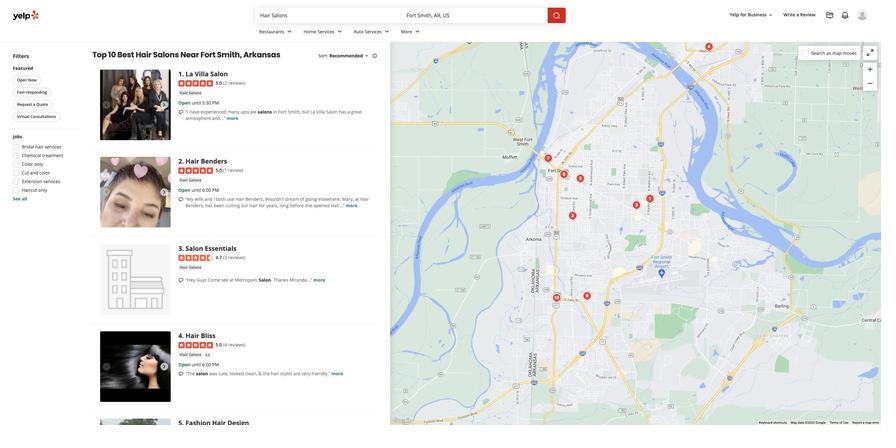 Task type: describe. For each thing, give the bounding box(es) containing it.
and inside "my wife and i both use hair benders, wouldn't dream of going elsewhere. mary, at hair benders, has been cutting our hair for years, long before she opened hair…"
[[204, 196, 212, 202]]

more right "friendly.""
[[331, 371, 343, 377]]

open inside button
[[17, 77, 27, 83]]

5 star rating image for bliss
[[178, 342, 213, 349]]

0 horizontal spatial la
[[186, 70, 193, 78]]

report a map error link
[[852, 421, 879, 425]]

24 chevron down v2 image for restaurants
[[286, 28, 293, 35]]

moves
[[843, 50, 857, 56]]

zoom out image
[[866, 80, 874, 87]]

she
[[305, 203, 312, 209]]

hair up open until 5:30 pm
[[180, 90, 188, 96]]

search image
[[553, 12, 561, 19]]

. left thanks
[[271, 277, 272, 283]]

chemical
[[22, 152, 41, 158]]

more link for "the salon was cute, looked clean, & the hair stylist are very friendly." more
[[331, 371, 343, 377]]

studio platinum salon and spa image
[[550, 292, 563, 304]]

featured
[[13, 65, 33, 71]]

1 horizontal spatial benders,
[[245, 196, 264, 202]]

and..."
[[212, 115, 225, 121]]

salons
[[258, 109, 272, 115]]

benders
[[201, 157, 227, 166]]

treatment
[[42, 152, 63, 158]]

previous image for 4 . hair bliss
[[103, 363, 110, 371]]

until for villa
[[192, 100, 201, 106]]

data
[[798, 421, 804, 425]]

3 . salon essentials
[[178, 244, 237, 253]]

near
[[180, 49, 199, 60]]

yelp for business
[[730, 12, 767, 18]]

more link for "i have experienced many upscale salons
[[226, 115, 238, 121]]

report a map error
[[852, 421, 879, 425]]

fort inside in fort smith, but la villa salon has a great atmosphere and..."
[[278, 109, 287, 115]]

keyboard shortcuts button
[[759, 421, 787, 425]]

5.0 for la villa salon
[[216, 80, 222, 86]]

la villa salon image
[[100, 70, 171, 140]]

4.7
[[216, 254, 222, 261]]

5 star rating image for villa
[[178, 80, 213, 87]]

more link down mary,
[[346, 203, 358, 209]]

error
[[872, 421, 879, 425]]

clean,
[[245, 371, 257, 377]]

hair salons for la
[[180, 90, 201, 96]]

upscale
[[240, 109, 256, 115]]

0 horizontal spatial benders,
[[185, 203, 204, 209]]

at inside "my wife and i both use hair benders, wouldn't dream of going elsewhere. mary, at hair benders, has been cutting our hair for years, long before she opened hair…"
[[355, 196, 359, 202]]

home services
[[304, 28, 334, 35]]

reviews) for 3 . salon essentials
[[228, 254, 245, 261]]

keyboard shortcuts
[[759, 421, 787, 425]]

virtual
[[17, 114, 29, 119]]

write a review link
[[781, 9, 818, 21]]

fast-responding button
[[13, 88, 51, 97]]

more link
[[396, 23, 426, 42]]

1 vertical spatial salon essentials image
[[100, 244, 171, 315]]

hair salons button for salon
[[178, 265, 203, 271]]

a for write
[[796, 12, 799, 18]]

none field near
[[407, 12, 543, 19]]

. for salon essentials
[[182, 244, 184, 253]]

has inside in fort smith, but la villa salon has a great atmosphere and..."
[[339, 109, 346, 115]]

slideshow element for 4
[[100, 331, 171, 402]]

salons for hair
[[189, 178, 201, 183]]

sort:
[[318, 53, 328, 59]]

hair salons button for la
[[178, 90, 203, 96]]

1 horizontal spatial hair benders image
[[566, 210, 579, 222]]

miranda..."
[[289, 277, 312, 283]]

a for request
[[33, 102, 35, 107]]

experienced
[[201, 109, 226, 115]]

auto
[[354, 28, 364, 35]]

are
[[293, 371, 300, 377]]

harper ellis salon image
[[542, 152, 555, 165]]

slideshow element for 1
[[100, 70, 171, 140]]

virtual consultations
[[17, 114, 56, 119]]

salon inside in fort smith, but la villa salon has a great atmosphere and..."
[[326, 109, 338, 115]]

(3
[[223, 254, 227, 261]]

reviews) for 1 . la villa salon
[[228, 80, 245, 86]]

best
[[117, 49, 134, 60]]

our
[[241, 203, 248, 209]]

filters
[[13, 53, 29, 60]]

10
[[108, 49, 116, 60]]

cut and color
[[22, 170, 50, 176]]

bliss
[[201, 331, 215, 340]]

map
[[791, 421, 797, 425]]

5 star rating image for benders
[[178, 168, 213, 174]]

hair right mary,
[[360, 196, 369, 202]]

salons left $$
[[189, 352, 201, 358]]

0 vertical spatial smith,
[[217, 49, 242, 60]]

1 . la villa salon
[[178, 70, 228, 78]]

shortcuts
[[773, 421, 787, 425]]

. for hair benders
[[182, 157, 184, 166]]

dream
[[285, 196, 299, 202]]

restaurants link
[[254, 23, 298, 42]]

open until 5:30 pm
[[178, 100, 219, 106]]

more down mary,
[[346, 203, 358, 209]]

cute,
[[218, 371, 229, 377]]

color
[[39, 170, 50, 176]]

16 speech v2 image for 4
[[178, 372, 184, 377]]

cut
[[22, 170, 29, 176]]

salon up the 4.7 star rating image
[[186, 244, 203, 253]]

©2023
[[805, 421, 815, 425]]

open for 2
[[178, 187, 190, 193]]

hair right the best
[[136, 49, 152, 60]]

16 info v2 image
[[372, 53, 377, 58]]

more right miranda..."
[[313, 277, 325, 283]]

hair right the 2
[[186, 157, 199, 166]]

hair up "hey
[[180, 265, 188, 270]]

hair salons link for la
[[178, 90, 203, 96]]

keyboard
[[759, 421, 772, 425]]

more link for "hey guys come see at metropolis salon . thanks miranda..." more
[[313, 277, 325, 283]]

extension services
[[22, 178, 60, 184]]

map region
[[361, 0, 881, 425]]

now
[[28, 77, 37, 83]]

(4
[[223, 342, 227, 348]]

mary,
[[342, 196, 354, 202]]

more
[[401, 28, 412, 35]]

until for bliss
[[192, 362, 201, 368]]

"my wife and i both use hair benders, wouldn't dream of going elsewhere. mary, at hair benders, has been cutting our hair for years, long before she opened hair…"
[[185, 196, 369, 209]]

open now
[[17, 77, 37, 83]]

slideshow element for 2
[[100, 157, 171, 227]]

terms of use link
[[830, 421, 848, 425]]

pm for benders
[[212, 187, 219, 193]]

essentials
[[205, 244, 237, 253]]

salon elements image
[[558, 168, 570, 181]]

a for report
[[863, 421, 864, 425]]

5:30
[[202, 100, 211, 106]]

"hey guys come see at metropolis salon . thanks miranda..." more
[[185, 277, 325, 283]]

auto services
[[354, 28, 382, 35]]

(1
[[223, 167, 227, 173]]

has inside "my wife and i both use hair benders, wouldn't dream of going elsewhere. mary, at hair benders, has been cutting our hair for years, long before she opened hair…"
[[205, 203, 213, 209]]

0 horizontal spatial hair
[[35, 144, 43, 150]]

6:00 for bliss
[[202, 362, 211, 368]]

hair right 4
[[186, 331, 199, 340]]

pm for villa
[[212, 100, 219, 106]]

see
[[13, 196, 21, 202]]

haircut only
[[22, 187, 47, 193]]

request a quote
[[17, 102, 48, 107]]

business categories element
[[254, 23, 868, 42]]

the
[[263, 371, 270, 377]]

previous image
[[103, 101, 110, 109]]

both
[[216, 196, 226, 202]]

1 vertical spatial services
[[43, 178, 60, 184]]

only for haircut only
[[38, 187, 47, 193]]

4.7 star rating image
[[178, 255, 213, 261]]

. for la villa salon
[[182, 70, 184, 78]]

report
[[852, 421, 862, 425]]

open until 6:00 pm for benders
[[178, 187, 219, 193]]

1 vertical spatial hair bliss image
[[100, 331, 171, 402]]

search
[[811, 50, 825, 56]]

4 hair salons link from the top
[[178, 352, 203, 358]]

Near text field
[[407, 12, 543, 19]]

until for benders
[[192, 187, 201, 193]]

years,
[[266, 203, 278, 209]]



Task type: locate. For each thing, give the bounding box(es) containing it.
4 . hair bliss
[[178, 331, 215, 340]]

24 chevron down v2 image for more
[[413, 28, 421, 35]]

2 vertical spatial reviews)
[[228, 342, 245, 348]]

1 horizontal spatial hair
[[249, 203, 258, 209]]

see all button
[[13, 196, 27, 202]]

terms
[[830, 421, 839, 425]]

0 vertical spatial 5 star rating image
[[178, 80, 213, 87]]

going
[[306, 196, 317, 202]]

wouldn't
[[265, 196, 284, 202]]

2 24 chevron down v2 image from the left
[[383, 28, 391, 35]]

a right report
[[863, 421, 864, 425]]

2 5.0 from the top
[[216, 167, 222, 173]]

1 vertical spatial 5.0
[[216, 167, 222, 173]]

0 horizontal spatial hair bliss image
[[100, 331, 171, 402]]

1 24 chevron down v2 image from the left
[[286, 28, 293, 35]]

services for home services
[[317, 28, 334, 35]]

auto services link
[[349, 23, 396, 42]]

supercuts image
[[581, 290, 594, 303]]

16 chevron down v2 image
[[768, 12, 773, 18]]

2
[[178, 157, 182, 166]]

salon left "great"
[[326, 109, 338, 115]]

a right write
[[796, 12, 799, 18]]

salons for la
[[189, 90, 201, 96]]

0 vertical spatial and
[[30, 170, 38, 176]]

0 vertical spatial la
[[186, 70, 193, 78]]

until
[[192, 100, 201, 106], [192, 187, 201, 193], [192, 362, 201, 368]]

more link right miranda..."
[[313, 277, 325, 283]]

none field find
[[260, 12, 396, 19]]

6:00 for benders
[[202, 187, 211, 193]]

only up cut and color
[[34, 161, 43, 167]]

16 speech v2 image
[[178, 197, 184, 202]]

2 previous image from the top
[[103, 363, 110, 371]]

1 24 chevron down v2 image from the left
[[336, 28, 343, 35]]

1 vertical spatial villa
[[316, 109, 325, 115]]

0 vertical spatial next image
[[160, 188, 168, 196]]

2 vertical spatial 5 star rating image
[[178, 342, 213, 349]]

smith,
[[217, 49, 242, 60], [288, 109, 301, 115]]

group
[[863, 63, 877, 91]]

0 vertical spatial fort
[[200, 49, 215, 60]]

16 speech v2 image left the "i
[[178, 110, 184, 115]]

3 5.0 from the top
[[216, 342, 222, 348]]

5.0 left (4
[[216, 342, 222, 348]]

1 none field from the left
[[260, 12, 396, 19]]

5 star rating image
[[178, 80, 213, 87], [178, 168, 213, 174], [178, 342, 213, 349]]

salons for salon
[[189, 265, 201, 270]]

0 horizontal spatial has
[[205, 203, 213, 209]]

1 horizontal spatial smith,
[[288, 109, 301, 115]]

1 vertical spatial at
[[230, 277, 234, 283]]

until up wife at the top of the page
[[192, 187, 201, 193]]

1 hair salons from the top
[[180, 90, 201, 96]]

2 vertical spatial slideshow element
[[100, 331, 171, 402]]

24 chevron down v2 image for auto services
[[383, 28, 391, 35]]

and right cut
[[30, 170, 38, 176]]

24 chevron down v2 image inside home services 'link'
[[336, 28, 343, 35]]

1 horizontal spatial at
[[355, 196, 359, 202]]

1 horizontal spatial villa
[[316, 109, 325, 115]]

benders, up our
[[245, 196, 264, 202]]

0 vertical spatial hair bliss image
[[703, 40, 715, 53]]

1 vertical spatial benders,
[[185, 203, 204, 209]]

chemical treatment
[[22, 152, 63, 158]]

1 horizontal spatial and
[[204, 196, 212, 202]]

0 horizontal spatial and
[[30, 170, 38, 176]]

3 pm from the top
[[212, 362, 219, 368]]

pm up i
[[212, 187, 219, 193]]

for
[[740, 12, 747, 18], [259, 203, 265, 209]]

4 hair salons button from the top
[[178, 352, 203, 358]]

1 16 speech v2 image from the top
[[178, 110, 184, 115]]

slideshow element
[[100, 70, 171, 140], [100, 157, 171, 227], [100, 331, 171, 402]]

only for color only
[[34, 161, 43, 167]]

24 chevron down v2 image
[[286, 28, 293, 35], [383, 28, 391, 35]]

1 hair salons button from the top
[[178, 90, 203, 96]]

hair salons up open until 5:30 pm
[[180, 90, 201, 96]]

has left been
[[205, 203, 213, 209]]

hair salons link up open until 5:30 pm
[[178, 90, 203, 96]]

0 vertical spatial at
[[355, 196, 359, 202]]

0 vertical spatial of
[[300, 196, 304, 202]]

2 hair salons from the top
[[180, 178, 201, 183]]

1 horizontal spatial 24 chevron down v2 image
[[383, 28, 391, 35]]

hair right the at the left of the page
[[271, 371, 279, 377]]

many
[[228, 109, 239, 115]]

review)
[[228, 167, 243, 173]]

24 chevron down v2 image inside 'restaurants' link
[[286, 28, 293, 35]]

Find text field
[[260, 12, 396, 19]]

pm right 5:30 on the top of the page
[[212, 100, 219, 106]]

0 horizontal spatial villa
[[195, 70, 209, 78]]

0 horizontal spatial map
[[832, 50, 842, 56]]

hair salons button for hair
[[178, 177, 203, 184]]

2 next image from the top
[[160, 363, 168, 371]]

hair right our
[[249, 203, 258, 209]]

google
[[816, 421, 826, 425]]

hair salons button up "my
[[178, 177, 203, 184]]

1 vertical spatial smith,
[[288, 109, 301, 115]]

1 vertical spatial has
[[205, 203, 213, 209]]

1 vertical spatial 16 speech v2 image
[[178, 278, 184, 283]]

1 vertical spatial for
[[259, 203, 265, 209]]

0 vertical spatial reviews)
[[228, 80, 245, 86]]

2 16 speech v2 image from the top
[[178, 278, 184, 283]]

i
[[214, 196, 215, 202]]

hair salons link for salon
[[178, 265, 203, 271]]

use
[[843, 421, 848, 425]]

reviews) for 4 . hair bliss
[[228, 342, 245, 348]]

3 16 speech v2 image from the top
[[178, 372, 184, 377]]

2 24 chevron down v2 image from the left
[[413, 28, 421, 35]]

16 chevron down v2 image
[[364, 53, 369, 58]]

see
[[221, 277, 228, 283]]

great
[[351, 109, 362, 115]]

la
[[186, 70, 193, 78], [310, 109, 315, 115]]

5.0 (4 reviews)
[[216, 342, 245, 348]]

24 chevron down v2 image right restaurants
[[286, 28, 293, 35]]

1 previous image from the top
[[103, 188, 110, 196]]

at
[[355, 196, 359, 202], [230, 277, 234, 283]]

previous image
[[103, 188, 110, 196], [103, 363, 110, 371]]

open left now
[[17, 77, 27, 83]]

1 vertical spatial hair
[[249, 203, 258, 209]]

hair benders image
[[100, 157, 171, 227], [566, 210, 579, 222]]

next image
[[160, 188, 168, 196], [160, 363, 168, 371]]

3
[[178, 244, 182, 253]]

recommended button
[[329, 53, 369, 59]]

6:00 down $$
[[202, 362, 211, 368]]

2 services from the left
[[365, 28, 382, 35]]

3 hair salons link from the top
[[178, 265, 203, 271]]

pm
[[212, 100, 219, 106], [212, 187, 219, 193], [212, 362, 219, 368]]

1 vertical spatial la
[[310, 109, 315, 115]]

0 vertical spatial for
[[740, 12, 747, 18]]

0 vertical spatial open until 6:00 pm
[[178, 187, 219, 193]]

of
[[300, 196, 304, 202], [839, 421, 842, 425]]

services right auto
[[365, 28, 382, 35]]

1 vertical spatial 6:00
[[202, 362, 211, 368]]

virtual consultations button
[[13, 112, 60, 122]]

16 speech v2 image for 1
[[178, 110, 184, 115]]

hair salons for hair
[[180, 178, 201, 183]]

4 hair salons from the top
[[180, 352, 201, 358]]

2 6:00 from the top
[[202, 362, 211, 368]]

fort
[[200, 49, 215, 60], [278, 109, 287, 115]]

pm up the was
[[212, 362, 219, 368]]

hair down the 2
[[180, 178, 188, 183]]

has
[[339, 109, 346, 115], [205, 203, 213, 209]]

0 vertical spatial map
[[832, 50, 842, 56]]

next image
[[160, 101, 168, 109]]

1 vertical spatial and
[[204, 196, 212, 202]]

salons down the 4.7 star rating image
[[189, 265, 201, 270]]

1 5 star rating image from the top
[[178, 80, 213, 87]]

pm for bliss
[[212, 362, 219, 368]]

atmosphere
[[185, 115, 211, 121]]

option group containing jobs
[[11, 133, 80, 202]]

benders,
[[245, 196, 264, 202], [185, 203, 204, 209]]

16 speech v2 image left "hey
[[178, 278, 184, 283]]

0 vertical spatial 5.0
[[216, 80, 222, 86]]

reviews) right (4
[[228, 342, 245, 348]]

0 vertical spatial services
[[45, 144, 61, 150]]

but
[[302, 109, 309, 115]]

long
[[280, 203, 289, 209]]

3 reviews) from the top
[[228, 342, 245, 348]]

1 horizontal spatial services
[[365, 28, 382, 35]]

4.7 (3 reviews)
[[216, 254, 245, 261]]

1 open until 6:00 pm from the top
[[178, 187, 219, 193]]

consultations
[[30, 114, 56, 119]]

2 slideshow element from the top
[[100, 157, 171, 227]]

a left "great"
[[347, 109, 350, 115]]

la inside in fort smith, but la villa salon has a great atmosphere and..."
[[310, 109, 315, 115]]

24 chevron down v2 image right "auto services"
[[383, 28, 391, 35]]

benders, down wife at the top of the page
[[185, 203, 204, 209]]

hair down 4
[[180, 352, 188, 358]]

24 chevron down v2 image right more
[[413, 28, 421, 35]]

2 vertical spatial 5.0
[[216, 342, 222, 348]]

1 5.0 from the top
[[216, 80, 222, 86]]

salons left near
[[153, 49, 179, 60]]

1 vertical spatial reviews)
[[228, 254, 245, 261]]

fashion hair design image
[[574, 172, 587, 185]]

open until 6:00 pm up wife at the top of the page
[[178, 187, 219, 193]]

1 vertical spatial 5 star rating image
[[178, 168, 213, 174]]

0 vertical spatial villa
[[195, 70, 209, 78]]

0 horizontal spatial hair benders image
[[100, 157, 171, 227]]

0 vertical spatial slideshow element
[[100, 70, 171, 140]]

open now button
[[13, 75, 41, 85]]

salons
[[153, 49, 179, 60], [189, 90, 201, 96], [189, 178, 201, 183], [189, 265, 201, 270], [189, 352, 201, 358]]

hair salons button up open until 5:30 pm
[[178, 90, 203, 96]]

2 . hair benders
[[178, 157, 227, 166]]

fast-responding
[[17, 90, 47, 95]]

map for error
[[865, 421, 872, 425]]

yelp for business button
[[727, 9, 776, 21]]

5 star rating image down 2 . hair benders
[[178, 168, 213, 174]]

2 until from the top
[[192, 187, 201, 193]]

la right but
[[310, 109, 315, 115]]

1 horizontal spatial salon essentials image
[[630, 199, 643, 212]]

guys
[[196, 277, 207, 283]]

reviews) right (2
[[228, 80, 245, 86]]

2 pm from the top
[[212, 187, 219, 193]]

salon
[[196, 371, 208, 377]]

until up have
[[192, 100, 201, 106]]

salons up open until 5:30 pm
[[189, 90, 201, 96]]

map
[[832, 50, 842, 56], [865, 421, 872, 425]]

terms of use
[[830, 421, 848, 425]]

0 horizontal spatial 24 chevron down v2 image
[[286, 28, 293, 35]]

3 5 star rating image from the top
[[178, 342, 213, 349]]

hair…"
[[331, 203, 345, 209]]

3 hair salons from the top
[[180, 265, 201, 270]]

0 horizontal spatial at
[[230, 277, 234, 283]]

christina o. image
[[857, 9, 868, 20]]

1 until from the top
[[192, 100, 201, 106]]

a inside button
[[33, 102, 35, 107]]

2 vertical spatial until
[[192, 362, 201, 368]]

hair salons button down the 4.7 star rating image
[[178, 265, 203, 271]]

$$
[[205, 352, 210, 358]]

open until 6:00 pm up salon
[[178, 362, 219, 368]]

thanks
[[273, 277, 288, 283]]

. up the 4.7 star rating image
[[182, 244, 184, 253]]

1 vertical spatial map
[[865, 421, 872, 425]]

stylist
[[280, 371, 292, 377]]

hair salons link left $$
[[178, 352, 203, 358]]

1 vertical spatial fort
[[278, 109, 287, 115]]

fort right near
[[200, 49, 215, 60]]

hair bliss image
[[703, 40, 715, 53], [100, 331, 171, 402]]

of up before
[[300, 196, 304, 202]]

have
[[189, 109, 199, 115]]

for right yelp
[[740, 12, 747, 18]]

hair salons link for hair
[[178, 177, 203, 184]]

5.0 for hair benders
[[216, 167, 222, 173]]

hair salons up "my
[[180, 178, 201, 183]]

2 vertical spatial 16 speech v2 image
[[178, 372, 184, 377]]

and left i
[[204, 196, 212, 202]]

2 hair salons link from the top
[[178, 177, 203, 184]]

2 vertical spatial pm
[[212, 362, 219, 368]]

hair bliss link
[[186, 331, 215, 340]]

1 horizontal spatial none field
[[407, 12, 543, 19]]

0 vertical spatial 6:00
[[202, 187, 211, 193]]

1 reviews) from the top
[[228, 80, 245, 86]]

smith, left but
[[288, 109, 301, 115]]

open for 4
[[178, 362, 190, 368]]

0 vertical spatial has
[[339, 109, 346, 115]]

2 5 star rating image from the top
[[178, 168, 213, 174]]

0 vertical spatial salon essentials image
[[630, 199, 643, 212]]

open up 16 speech v2 icon
[[178, 187, 190, 193]]

24 chevron down v2 image left auto
[[336, 28, 343, 35]]

friendly."
[[311, 371, 330, 377]]

0 horizontal spatial fort
[[200, 49, 215, 60]]

hair benders link
[[186, 157, 227, 166]]

google image
[[392, 417, 413, 425]]

services right home
[[317, 28, 334, 35]]

of left use
[[839, 421, 842, 425]]

1 horizontal spatial of
[[839, 421, 842, 425]]

hair salons link
[[178, 90, 203, 96], [178, 177, 203, 184], [178, 265, 203, 271], [178, 352, 203, 358]]

0 vertical spatial benders,
[[245, 196, 264, 202]]

5 star rating image down 1 . la villa salon
[[178, 80, 213, 87]]

6:00
[[202, 187, 211, 193], [202, 362, 211, 368]]

2 vertical spatial hair
[[271, 371, 279, 377]]

hair salons button left $$
[[178, 352, 203, 358]]

fort right in
[[278, 109, 287, 115]]

. down the top 10 best hair salons near fort smith, arkansas
[[182, 70, 184, 78]]

smith, inside in fort smith, but la villa salon has a great atmosphere and..."
[[288, 109, 301, 115]]

salon
[[210, 70, 228, 78], [326, 109, 338, 115], [186, 244, 203, 253], [259, 277, 271, 283]]

"the salon was cute, looked clean, & the hair stylist are very friendly." more
[[185, 371, 343, 377]]

0 vertical spatial 16 speech v2 image
[[178, 110, 184, 115]]

0 horizontal spatial for
[[259, 203, 265, 209]]

open up "the
[[178, 362, 190, 368]]

hair up our
[[235, 196, 244, 202]]

services for auto services
[[365, 28, 382, 35]]

before
[[290, 203, 304, 209]]

1 horizontal spatial for
[[740, 12, 747, 18]]

5.0 (2 reviews)
[[216, 80, 245, 86]]

3 hair salons button from the top
[[178, 265, 203, 271]]

services
[[317, 28, 334, 35], [365, 28, 382, 35]]

. for hair bliss
[[182, 331, 184, 340]]

user actions element
[[725, 8, 877, 47]]

None field
[[260, 12, 396, 19], [407, 12, 543, 19]]

. left hair benders link
[[182, 157, 184, 166]]

hair salons link down the 4.7 star rating image
[[178, 265, 203, 271]]

salon up (2
[[210, 70, 228, 78]]

fast-
[[17, 90, 26, 95]]

5.0 left (1
[[216, 167, 222, 173]]

1 6:00 from the top
[[202, 187, 211, 193]]

1 vertical spatial previous image
[[103, 363, 110, 371]]

1 horizontal spatial fort
[[278, 109, 287, 115]]

metropolis
[[235, 277, 257, 283]]

featured group
[[12, 65, 80, 123]]

5.0 left (2
[[216, 80, 222, 86]]

open up the "i
[[178, 100, 190, 106]]

24 chevron down v2 image for home services
[[336, 28, 343, 35]]

hair salons button
[[178, 90, 203, 96], [178, 177, 203, 184], [178, 265, 203, 271], [178, 352, 203, 358]]

hair salons down the 4.7 star rating image
[[180, 265, 201, 270]]

only down extension services
[[38, 187, 47, 193]]

1 horizontal spatial map
[[865, 421, 872, 425]]

0 vertical spatial until
[[192, 100, 201, 106]]

for inside button
[[740, 12, 747, 18]]

recommended
[[329, 53, 363, 59]]

at right see
[[230, 277, 234, 283]]

salon essentials image
[[630, 199, 643, 212], [100, 244, 171, 315]]

projects image
[[826, 12, 834, 19]]

services up treatment
[[45, 144, 61, 150]]

hair
[[136, 49, 152, 60], [180, 90, 188, 96], [186, 157, 199, 166], [180, 178, 188, 183], [235, 196, 244, 202], [360, 196, 369, 202], [180, 265, 188, 270], [186, 331, 199, 340], [180, 352, 188, 358]]

services inside 'link'
[[317, 28, 334, 35]]

map left error at the right bottom of page
[[865, 421, 872, 425]]

16 speech v2 image left "the
[[178, 372, 184, 377]]

use
[[227, 196, 234, 202]]

notifications image
[[841, 12, 849, 19]]

1 vertical spatial open until 6:00 pm
[[178, 362, 219, 368]]

la villa salon link
[[186, 70, 228, 78]]

been
[[214, 203, 224, 209]]

0 horizontal spatial of
[[300, 196, 304, 202]]

map right as
[[832, 50, 842, 56]]

5.0 for hair bliss
[[216, 342, 222, 348]]

1 horizontal spatial la
[[310, 109, 315, 115]]

for inside "my wife and i both use hair benders, wouldn't dream of going elsewhere. mary, at hair benders, has been cutting our hair for years, long before she opened hair…"
[[259, 203, 265, 209]]

top 10 best hair salons near fort smith, arkansas
[[92, 49, 280, 60]]

16 speech v2 image
[[178, 110, 184, 115], [178, 278, 184, 283], [178, 372, 184, 377]]

of inside "my wife and i both use hair benders, wouldn't dream of going elsewhere. mary, at hair benders, has been cutting our hair for years, long before she opened hair…"
[[300, 196, 304, 202]]

review
[[800, 12, 816, 18]]

1 horizontal spatial has
[[339, 109, 346, 115]]

1 vertical spatial pm
[[212, 187, 219, 193]]

previous image for 2 . hair benders
[[103, 188, 110, 196]]

zoom in image
[[866, 65, 874, 73]]

0 horizontal spatial services
[[317, 28, 334, 35]]

0 vertical spatial pm
[[212, 100, 219, 106]]

1 horizontal spatial 24 chevron down v2 image
[[413, 28, 421, 35]]

24 chevron down v2 image
[[336, 28, 343, 35], [413, 28, 421, 35]]

None search field
[[255, 8, 567, 23]]

top
[[92, 49, 107, 60]]

hair salons link up "my
[[178, 177, 203, 184]]

next image for 4 . hair bliss
[[160, 363, 168, 371]]

0 vertical spatial only
[[34, 161, 43, 167]]

4
[[178, 331, 182, 340]]

2 hair salons button from the top
[[178, 177, 203, 184]]

0 vertical spatial previous image
[[103, 188, 110, 196]]

see all
[[13, 196, 27, 202]]

0 horizontal spatial none field
[[260, 12, 396, 19]]

5 star rating image down 4 . hair bliss
[[178, 342, 213, 349]]

business
[[748, 12, 767, 18]]

1 services from the left
[[317, 28, 334, 35]]

la right 1
[[186, 70, 193, 78]]

0 vertical spatial hair
[[35, 144, 43, 150]]

a inside in fort smith, but la villa salon has a great atmosphere and..."
[[347, 109, 350, 115]]

1 next image from the top
[[160, 188, 168, 196]]

and
[[30, 170, 38, 176], [204, 196, 212, 202]]

has left "great"
[[339, 109, 346, 115]]

1 horizontal spatial hair bliss image
[[703, 40, 715, 53]]

1 vertical spatial of
[[839, 421, 842, 425]]

for left years,
[[259, 203, 265, 209]]

villa right 1
[[195, 70, 209, 78]]

a
[[796, 12, 799, 18], [33, 102, 35, 107], [347, 109, 350, 115], [863, 421, 864, 425]]

opened
[[313, 203, 330, 209]]

extension
[[22, 178, 42, 184]]

hair inside "my wife and i both use hair benders, wouldn't dream of going elsewhere. mary, at hair benders, has been cutting our hair for years, long before she opened hair…"
[[249, 203, 258, 209]]

map for moves
[[832, 50, 842, 56]]

quote
[[36, 102, 48, 107]]

24 chevron down v2 image inside auto services link
[[383, 28, 391, 35]]

open for 1
[[178, 100, 190, 106]]

more down many on the left top of page
[[226, 115, 238, 121]]

1 slideshow element from the top
[[100, 70, 171, 140]]

salon essentials link
[[186, 244, 237, 253]]

(2
[[223, 80, 227, 86]]

villa inside in fort smith, but la villa salon has a great atmosphere and..."
[[316, 109, 325, 115]]

at right mary,
[[355, 196, 359, 202]]

open until 6:00 pm for bliss
[[178, 362, 219, 368]]

salon left thanks
[[259, 277, 271, 283]]

2 horizontal spatial hair
[[271, 371, 279, 377]]

0 horizontal spatial 24 chevron down v2 image
[[336, 28, 343, 35]]

expand map image
[[866, 49, 874, 56]]

2 none field from the left
[[407, 12, 543, 19]]

more link right "friendly.""
[[331, 371, 343, 377]]

next image for 2 . hair benders
[[160, 188, 168, 196]]

1 pm from the top
[[212, 100, 219, 106]]

a left quote
[[33, 102, 35, 107]]

hair salons for salon
[[180, 265, 201, 270]]

arkansas
[[243, 49, 280, 60]]

1 vertical spatial until
[[192, 187, 201, 193]]

24 chevron down v2 image inside more link
[[413, 28, 421, 35]]

la villa salon image
[[644, 193, 656, 205]]

option group
[[11, 133, 80, 202]]

hair up chemical treatment
[[35, 144, 43, 150]]

smith, up 5.0 (2 reviews)
[[217, 49, 242, 60]]

0 horizontal spatial salon essentials image
[[100, 244, 171, 315]]

request a quote button
[[13, 100, 52, 109]]

3 until from the top
[[192, 362, 201, 368]]

2 open until 6:00 pm from the top
[[178, 362, 219, 368]]

in fort smith, but la villa salon has a great atmosphere and..."
[[185, 109, 362, 121]]

very
[[301, 371, 310, 377]]

3 slideshow element from the top
[[100, 331, 171, 402]]

salons up wife at the top of the page
[[189, 178, 201, 183]]

reviews) right (3 on the bottom left
[[228, 254, 245, 261]]

1 vertical spatial slideshow element
[[100, 157, 171, 227]]

map data ©2023 google
[[791, 421, 826, 425]]

0 horizontal spatial smith,
[[217, 49, 242, 60]]

1 vertical spatial next image
[[160, 363, 168, 371]]

2 reviews) from the top
[[228, 254, 245, 261]]

1 hair salons link from the top
[[178, 90, 203, 96]]

come
[[208, 277, 220, 283]]



Task type: vqa. For each thing, say whether or not it's contained in the screenshot.
the map related to error
yes



